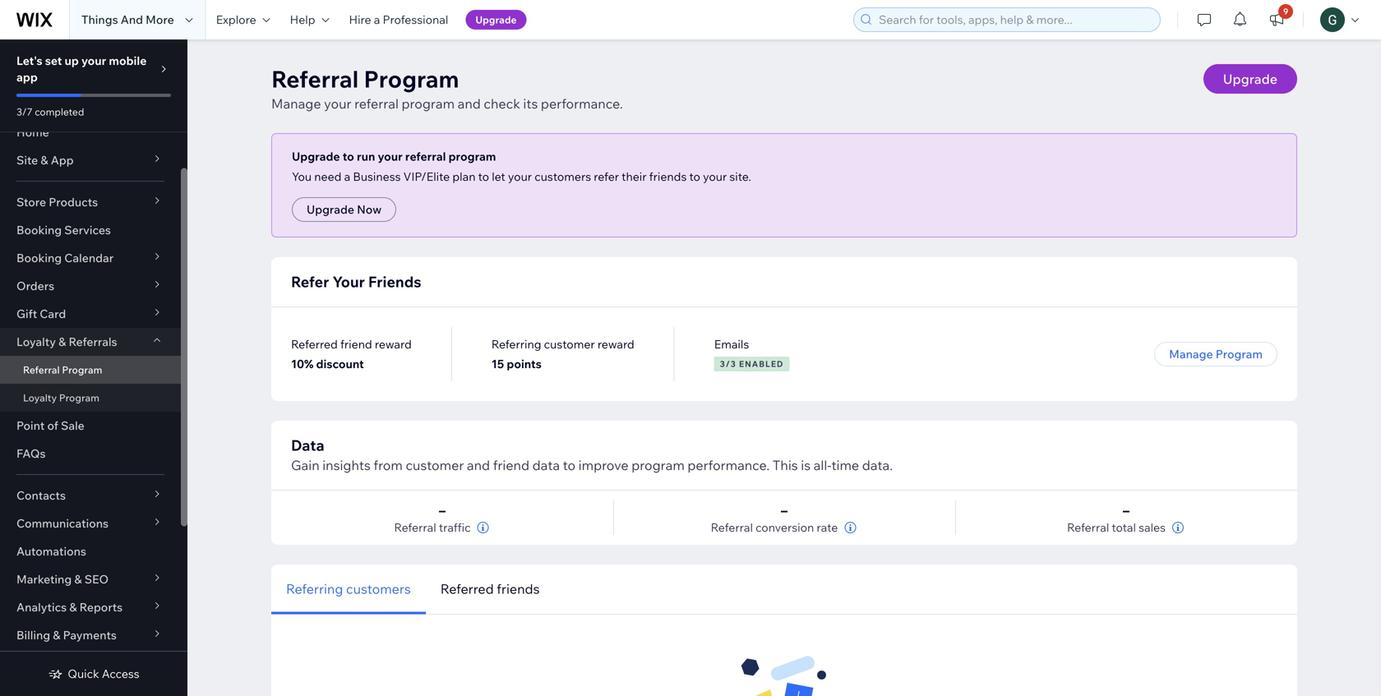 Task type: locate. For each thing, give the bounding box(es) containing it.
to right data
[[563, 457, 576, 474]]

0 vertical spatial referring
[[491, 337, 541, 351]]

reward
[[375, 337, 412, 351], [598, 337, 634, 351]]

referral left traffic
[[394, 520, 436, 535]]

marketing & seo button
[[0, 566, 181, 594]]

upgrade down 9 button
[[1223, 71, 1278, 87]]

loyalty down gift card
[[16, 335, 56, 349]]

a right need at top left
[[344, 169, 350, 184]]

1 vertical spatial program
[[449, 149, 496, 164]]

let's set up your mobile app
[[16, 53, 147, 84]]

referral up loyalty program
[[23, 364, 60, 376]]

referred down traffic
[[440, 581, 494, 597]]

– up conversion at the right
[[781, 502, 788, 519]]

business
[[353, 169, 401, 184]]

communications button
[[0, 510, 181, 538]]

1 horizontal spatial referring
[[491, 337, 541, 351]]

tab list containing referring customers
[[271, 564, 906, 615]]

your inside let's set up your mobile app
[[81, 53, 106, 68]]

& for loyalty
[[58, 335, 66, 349]]

referred up 10%
[[291, 337, 338, 351]]

booking down store
[[16, 223, 62, 237]]

referring for referring customer reward 15 points
[[491, 337, 541, 351]]

referring customers button
[[271, 564, 426, 615]]

0 vertical spatial booking
[[16, 223, 62, 237]]

program
[[364, 65, 459, 93], [1216, 347, 1263, 361], [62, 364, 102, 376], [59, 392, 99, 404]]

0 horizontal spatial referred
[[291, 337, 338, 351]]

upgrade to run your referral program you need a business vip/elite plan to let your customers refer their friends to your site.
[[292, 149, 751, 184]]

1 horizontal spatial –
[[781, 502, 788, 519]]

0 horizontal spatial customers
[[346, 581, 411, 597]]

your for program
[[324, 95, 351, 112]]

referring
[[491, 337, 541, 351], [286, 581, 343, 597]]

0 vertical spatial program
[[402, 95, 455, 112]]

9
[[1283, 6, 1288, 16]]

sidebar element
[[0, 39, 187, 696]]

program up plan
[[449, 149, 496, 164]]

1 horizontal spatial manage
[[1169, 347, 1213, 361]]

referring inside button
[[286, 581, 343, 597]]

your right let
[[508, 169, 532, 184]]

contacts button
[[0, 482, 181, 510]]

1 horizontal spatial referred
[[440, 581, 494, 597]]

manage
[[271, 95, 321, 112], [1169, 347, 1213, 361]]

– for total
[[1123, 502, 1130, 519]]

0 vertical spatial manage
[[271, 95, 321, 112]]

time
[[832, 457, 859, 474]]

1 vertical spatial customer
[[406, 457, 464, 474]]

0 vertical spatial loyalty
[[16, 335, 56, 349]]

upgrade inside upgrade to run your referral program you need a business vip/elite plan to let your customers refer their friends to your site.
[[292, 149, 340, 164]]

0 horizontal spatial a
[[344, 169, 350, 184]]

loyalty up point
[[23, 392, 57, 404]]

booking calendar button
[[0, 244, 181, 272]]

1 vertical spatial booking
[[16, 251, 62, 265]]

program for manage program
[[1216, 347, 1263, 361]]

loyalty inside 'loyalty & referrals' popup button
[[16, 335, 56, 349]]

upgrade now button
[[292, 197, 396, 222]]

home
[[16, 125, 49, 139]]

– for traffic
[[439, 502, 446, 519]]

customer
[[544, 337, 595, 351], [406, 457, 464, 474]]

1 horizontal spatial reward
[[598, 337, 634, 351]]

0 horizontal spatial performance.
[[541, 95, 623, 112]]

2 vertical spatial program
[[632, 457, 685, 474]]

2 reward from the left
[[598, 337, 634, 351]]

referral up vip/elite
[[405, 149, 446, 164]]

referring inside referring customer reward 15 points
[[491, 337, 541, 351]]

customer inside 'data gain insights from customer and friend data to improve program performance. this is all-time data.'
[[406, 457, 464, 474]]

booking for booking calendar
[[16, 251, 62, 265]]

& left reports
[[69, 600, 77, 615]]

0 horizontal spatial referral
[[354, 95, 399, 112]]

communications
[[16, 516, 109, 531]]

booking up orders
[[16, 251, 62, 265]]

1 – from the left
[[439, 502, 446, 519]]

0 horizontal spatial friend
[[340, 337, 372, 351]]

referral left conversion at the right
[[711, 520, 753, 535]]

your up business in the top of the page
[[378, 149, 403, 164]]

performance. left this in the bottom right of the page
[[688, 457, 770, 474]]

friend inside 'data gain insights from customer and friend data to improve program performance. this is all-time data.'
[[493, 457, 529, 474]]

2 – from the left
[[781, 502, 788, 519]]

0 horizontal spatial –
[[439, 502, 446, 519]]

1 horizontal spatial customers
[[535, 169, 591, 184]]

gain
[[291, 457, 319, 474]]

0 horizontal spatial customer
[[406, 457, 464, 474]]

0 horizontal spatial 3
[[720, 359, 726, 369]]

customers inside upgrade to run your referral program you need a business vip/elite plan to let your customers refer their friends to your site.
[[535, 169, 591, 184]]

0 horizontal spatial manage
[[271, 95, 321, 112]]

1 vertical spatial performance.
[[688, 457, 770, 474]]

rate
[[817, 520, 838, 535]]

0 horizontal spatial reward
[[375, 337, 412, 351]]

of
[[47, 418, 58, 433]]

0 vertical spatial referred
[[291, 337, 338, 351]]

– up total
[[1123, 502, 1130, 519]]

0 vertical spatial referral
[[354, 95, 399, 112]]

reports
[[79, 600, 123, 615]]

quick access
[[68, 667, 139, 681]]

loyalty inside loyalty program link
[[23, 392, 57, 404]]

& right billing
[[53, 628, 60, 642]]

– up referral traffic
[[439, 502, 446, 519]]

loyalty for loyalty & referrals
[[16, 335, 56, 349]]

store
[[16, 195, 46, 209]]

referred inside referred friend reward 10% discount
[[291, 337, 338, 351]]

data
[[532, 457, 560, 474]]

referral inside referral program manage your referral program and check its performance.
[[354, 95, 399, 112]]

your
[[332, 273, 365, 291]]

reward for referring customer reward
[[598, 337, 634, 351]]

performance. inside referral program manage your referral program and check its performance.
[[541, 95, 623, 112]]

1 booking from the top
[[16, 223, 62, 237]]

site
[[16, 153, 38, 167]]

1 vertical spatial manage
[[1169, 347, 1213, 361]]

1 horizontal spatial upgrade button
[[1203, 64, 1297, 94]]

& inside dropdown button
[[69, 600, 77, 615]]

program for referral program
[[62, 364, 102, 376]]

& right site
[[41, 153, 48, 167]]

friend left data
[[493, 457, 529, 474]]

emails 3 / 3 enabled
[[714, 337, 784, 369]]

data gain insights from customer and friend data to improve program performance. this is all-time data.
[[291, 436, 893, 474]]

2 3 from the left
[[731, 359, 736, 369]]

a right hire
[[374, 12, 380, 27]]

1 vertical spatial referring
[[286, 581, 343, 597]]

1 horizontal spatial performance.
[[688, 457, 770, 474]]

reward inside referring customer reward 15 points
[[598, 337, 634, 351]]

0 horizontal spatial referring
[[286, 581, 343, 597]]

booking for booking services
[[16, 223, 62, 237]]

your for set
[[81, 53, 106, 68]]

booking calendar
[[16, 251, 114, 265]]

2 horizontal spatial –
[[1123, 502, 1130, 519]]

customers inside button
[[346, 581, 411, 597]]

1 vertical spatial friend
[[493, 457, 529, 474]]

reward inside referred friend reward 10% discount
[[375, 337, 412, 351]]

upgrade
[[475, 14, 517, 26], [1223, 71, 1278, 87], [292, 149, 340, 164], [307, 202, 354, 217]]

your right "up"
[[81, 53, 106, 68]]

program
[[402, 95, 455, 112], [449, 149, 496, 164], [632, 457, 685, 474]]

your inside referral program manage your referral program and check its performance.
[[324, 95, 351, 112]]

1 horizontal spatial friend
[[493, 457, 529, 474]]

0 vertical spatial upgrade button
[[466, 10, 527, 30]]

orders
[[16, 279, 54, 293]]

referral for referral program manage your referral program and check its performance.
[[271, 65, 359, 93]]

& left seo
[[74, 572, 82, 587]]

your up need at top left
[[324, 95, 351, 112]]

1 vertical spatial referral
[[405, 149, 446, 164]]

check
[[484, 95, 520, 112]]

run
[[357, 149, 375, 164]]

loyalty program
[[23, 392, 99, 404]]

1 vertical spatial upgrade button
[[1203, 64, 1297, 94]]

1 horizontal spatial referral
[[405, 149, 446, 164]]

referral
[[354, 95, 399, 112], [405, 149, 446, 164]]

1 vertical spatial loyalty
[[23, 392, 57, 404]]

1 vertical spatial friends
[[497, 581, 540, 597]]

seo
[[84, 572, 109, 587]]

your
[[81, 53, 106, 68], [324, 95, 351, 112], [378, 149, 403, 164], [508, 169, 532, 184], [703, 169, 727, 184]]

to inside 'data gain insights from customer and friend data to improve program performance. this is all-time data.'
[[563, 457, 576, 474]]

1 3 from the left
[[720, 359, 726, 369]]

friends inside upgrade to run your referral program you need a business vip/elite plan to let your customers refer their friends to your site.
[[649, 169, 687, 184]]

1 vertical spatial customers
[[346, 581, 411, 597]]

1 vertical spatial and
[[467, 457, 490, 474]]

1 vertical spatial a
[[344, 169, 350, 184]]

referral
[[271, 65, 359, 93], [23, 364, 60, 376], [394, 520, 436, 535], [711, 520, 753, 535], [1067, 520, 1109, 535]]

booking inside dropdown button
[[16, 251, 62, 265]]

referred for referred friends
[[440, 581, 494, 597]]

program inside upgrade to run your referral program you need a business vip/elite plan to let your customers refer their friends to your site.
[[449, 149, 496, 164]]

site.
[[730, 169, 751, 184]]

referral left total
[[1067, 520, 1109, 535]]

customers left refer
[[535, 169, 591, 184]]

loyalty & referrals button
[[0, 328, 181, 356]]

more
[[146, 12, 174, 27]]

program inside referral program manage your referral program and check its performance.
[[364, 65, 459, 93]]

0 vertical spatial and
[[458, 95, 481, 112]]

customer inside referring customer reward 15 points
[[544, 337, 595, 351]]

0 vertical spatial friends
[[649, 169, 687, 184]]

your left site. on the top of page
[[703, 169, 727, 184]]

site & app
[[16, 153, 74, 167]]

referral down help button
[[271, 65, 359, 93]]

upgrade button right professional
[[466, 10, 527, 30]]

analytics & reports
[[16, 600, 123, 615]]

friend up discount
[[340, 337, 372, 351]]

to left run on the left top of page
[[343, 149, 354, 164]]

program right improve
[[632, 457, 685, 474]]

and left check at left top
[[458, 95, 481, 112]]

their
[[622, 169, 647, 184]]

program up vip/elite
[[402, 95, 455, 112]]

1 horizontal spatial customer
[[544, 337, 595, 351]]

upgrade down need at top left
[[307, 202, 354, 217]]

program inside button
[[1216, 347, 1263, 361]]

0 vertical spatial performance.
[[541, 95, 623, 112]]

referral inside referral program manage your referral program and check its performance.
[[271, 65, 359, 93]]

and up traffic
[[467, 457, 490, 474]]

3
[[720, 359, 726, 369], [731, 359, 736, 369]]

performance. inside 'data gain insights from customer and friend data to improve program performance. this is all-time data.'
[[688, 457, 770, 474]]

customers
[[535, 169, 591, 184], [346, 581, 411, 597]]

friend inside referred friend reward 10% discount
[[340, 337, 372, 351]]

marketing & seo
[[16, 572, 109, 587]]

referred inside 'button'
[[440, 581, 494, 597]]

and inside referral program manage your referral program and check its performance.
[[458, 95, 481, 112]]

analytics
[[16, 600, 67, 615]]

referral for referral conversion rate
[[711, 520, 753, 535]]

& up referral program
[[58, 335, 66, 349]]

upgrade up need at top left
[[292, 149, 340, 164]]

1 reward from the left
[[375, 337, 412, 351]]

app
[[51, 153, 74, 167]]

now
[[357, 202, 382, 217]]

app
[[16, 70, 38, 84]]

referred
[[291, 337, 338, 351], [440, 581, 494, 597]]

performance. right its
[[541, 95, 623, 112]]

program inside 'data gain insights from customer and friend data to improve program performance. this is all-time data.'
[[632, 457, 685, 474]]

sale
[[61, 418, 85, 433]]

customers down referral traffic
[[346, 581, 411, 597]]

3 – from the left
[[1123, 502, 1130, 519]]

0 vertical spatial customers
[[535, 169, 591, 184]]

referral inside referral program link
[[23, 364, 60, 376]]

0 vertical spatial friend
[[340, 337, 372, 351]]

2 booking from the top
[[16, 251, 62, 265]]

booking services link
[[0, 216, 181, 244]]

1 horizontal spatial 3
[[731, 359, 736, 369]]

program inside referral program manage your referral program and check its performance.
[[402, 95, 455, 112]]

program for referral program manage your referral program and check its performance.
[[364, 65, 459, 93]]

conversion
[[756, 520, 814, 535]]

0 horizontal spatial friends
[[497, 581, 540, 597]]

1 vertical spatial referred
[[440, 581, 494, 597]]

1 horizontal spatial a
[[374, 12, 380, 27]]

upgrade inside button
[[307, 202, 354, 217]]

and inside 'data gain insights from customer and friend data to improve program performance. this is all-time data.'
[[467, 457, 490, 474]]

referral for referral traffic
[[394, 520, 436, 535]]

Search for tools, apps, help & more... field
[[874, 8, 1155, 31]]

tab list
[[271, 564, 906, 615]]

loyalty for loyalty program
[[23, 392, 57, 404]]

referral inside upgrade to run your referral program you need a business vip/elite plan to let your customers refer their friends to your site.
[[405, 149, 446, 164]]

9 button
[[1259, 0, 1295, 39]]

referral up run on the left top of page
[[354, 95, 399, 112]]

upgrade button down 9 button
[[1203, 64, 1297, 94]]

0 vertical spatial customer
[[544, 337, 595, 351]]

referral for referral program
[[23, 364, 60, 376]]

friend
[[340, 337, 372, 351], [493, 457, 529, 474]]

1 horizontal spatial friends
[[649, 169, 687, 184]]



Task type: describe. For each thing, give the bounding box(es) containing it.
– for conversion
[[781, 502, 788, 519]]

gift
[[16, 307, 37, 321]]

insights
[[322, 457, 371, 474]]

site & app button
[[0, 146, 181, 174]]

to left site. on the top of page
[[689, 169, 700, 184]]

/
[[726, 359, 731, 369]]

all-
[[814, 457, 832, 474]]

its
[[523, 95, 538, 112]]

hire a professional
[[349, 12, 448, 27]]

products
[[49, 195, 98, 209]]

manage program button
[[1154, 342, 1278, 367]]

manage inside button
[[1169, 347, 1213, 361]]

to left let
[[478, 169, 489, 184]]

& for marketing
[[74, 572, 82, 587]]

from
[[374, 457, 403, 474]]

& for site
[[41, 153, 48, 167]]

friends inside 'button'
[[497, 581, 540, 597]]

up
[[65, 53, 79, 68]]

referral traffic
[[394, 520, 471, 535]]

refer
[[291, 273, 329, 291]]

contacts
[[16, 488, 66, 503]]

& for analytics
[[69, 600, 77, 615]]

set
[[45, 53, 62, 68]]

program for program
[[402, 95, 455, 112]]

explore
[[216, 12, 256, 27]]

referral program link
[[0, 356, 181, 384]]

plan
[[452, 169, 476, 184]]

reward for referred friend reward
[[375, 337, 412, 351]]

help
[[290, 12, 315, 27]]

point of sale
[[16, 418, 85, 433]]

point of sale link
[[0, 412, 181, 440]]

is
[[801, 457, 811, 474]]

completed
[[35, 106, 84, 118]]

& for billing
[[53, 628, 60, 642]]

loyalty program link
[[0, 384, 181, 412]]

card
[[40, 307, 66, 321]]

referral program
[[23, 364, 102, 376]]

services
[[64, 223, 111, 237]]

3/7
[[16, 106, 32, 118]]

automations
[[16, 544, 86, 559]]

payments
[[63, 628, 117, 642]]

need
[[314, 169, 342, 184]]

friends
[[368, 273, 421, 291]]

access
[[102, 667, 139, 681]]

upgrade right professional
[[475, 14, 517, 26]]

manage program
[[1169, 347, 1263, 361]]

mobile
[[109, 53, 147, 68]]

10%
[[291, 357, 314, 371]]

referring customer reward 15 points
[[491, 337, 634, 371]]

referral conversion rate
[[711, 520, 838, 535]]

data
[[291, 436, 324, 455]]

store products
[[16, 195, 98, 209]]

program for to
[[449, 149, 496, 164]]

loyalty & referrals
[[16, 335, 117, 349]]

refer your friends
[[291, 273, 421, 291]]

and
[[121, 12, 143, 27]]

point
[[16, 418, 45, 433]]

gift card
[[16, 307, 66, 321]]

emails
[[714, 337, 749, 351]]

home link
[[0, 118, 181, 146]]

referred for referred friend reward 10% discount
[[291, 337, 338, 351]]

let
[[492, 169, 505, 184]]

referring customers
[[286, 581, 411, 597]]

orders button
[[0, 272, 181, 300]]

referring for referring customers
[[286, 581, 343, 597]]

quick
[[68, 667, 99, 681]]

calendar
[[64, 251, 114, 265]]

manage inside referral program manage your referral program and check its performance.
[[271, 95, 321, 112]]

0 vertical spatial a
[[374, 12, 380, 27]]

analytics & reports button
[[0, 594, 181, 622]]

data.
[[862, 457, 893, 474]]

improve
[[578, 457, 629, 474]]

referrals
[[69, 335, 117, 349]]

referral for program
[[354, 95, 399, 112]]

faqs
[[16, 446, 46, 461]]

billing & payments button
[[0, 622, 181, 649]]

referral for to
[[405, 149, 446, 164]]

marketing
[[16, 572, 72, 587]]

15
[[491, 357, 504, 371]]

upgrade now
[[307, 202, 382, 217]]

automations link
[[0, 538, 181, 566]]

professional
[[383, 12, 448, 27]]

hire a professional link
[[339, 0, 458, 39]]

vip/elite
[[403, 169, 450, 184]]

0 horizontal spatial upgrade button
[[466, 10, 527, 30]]

a inside upgrade to run your referral program you need a business vip/elite plan to let your customers refer their friends to your site.
[[344, 169, 350, 184]]

help button
[[280, 0, 339, 39]]

gift card button
[[0, 300, 181, 328]]

your for to
[[378, 149, 403, 164]]

points
[[507, 357, 542, 371]]

referred friends button
[[426, 564, 554, 615]]

hire
[[349, 12, 371, 27]]

booking services
[[16, 223, 111, 237]]

sales
[[1139, 520, 1166, 535]]

refer
[[594, 169, 619, 184]]

quick access button
[[48, 667, 139, 682]]

program for loyalty program
[[59, 392, 99, 404]]

3/7 completed
[[16, 106, 84, 118]]

referral for referral total sales
[[1067, 520, 1109, 535]]



